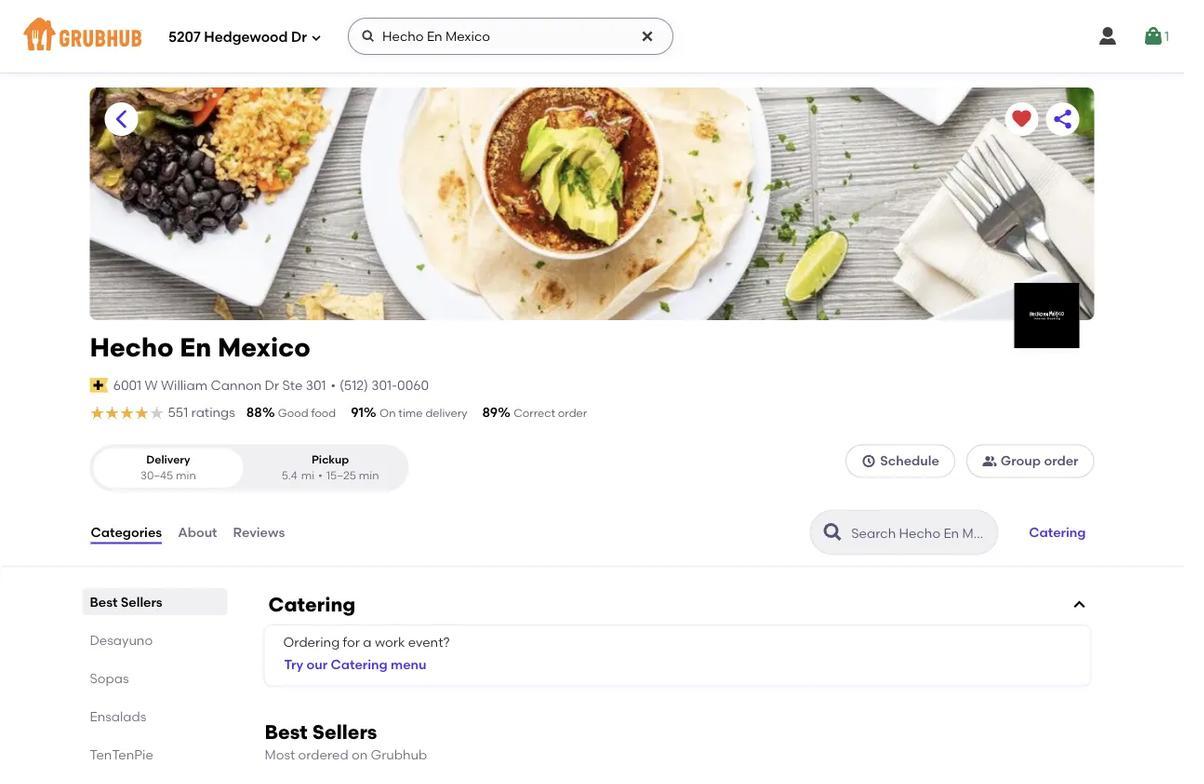Task type: locate. For each thing, give the bounding box(es) containing it.
time
[[399, 406, 423, 420]]

correct
[[514, 406, 556, 420]]

sellers inside the best sellers most ordered on grubhub
[[313, 720, 377, 744]]

6001 w william cannon dr ste 301
[[113, 377, 326, 393]]

min down delivery
[[176, 469, 196, 482]]

best for best sellers most ordered on grubhub
[[265, 720, 308, 744]]

delivery
[[146, 453, 190, 466]]

delivery 30–45 min
[[140, 453, 196, 482]]

2 vertical spatial catering
[[331, 657, 388, 673]]

best sellers
[[90, 594, 163, 610]]

• right 301
[[331, 377, 336, 393]]

0 horizontal spatial sellers
[[121, 594, 163, 610]]

catering
[[1030, 524, 1087, 540], [269, 593, 356, 617], [331, 657, 388, 673]]

1 vertical spatial •
[[318, 469, 323, 482]]

1 horizontal spatial svg image
[[1097, 25, 1120, 47]]

0 vertical spatial dr
[[291, 29, 307, 46]]

subscription pass image
[[90, 378, 109, 393]]

ordering
[[283, 634, 340, 650]]

cannon
[[211, 377, 262, 393]]

ratings
[[191, 404, 235, 420]]

catering down for
[[331, 657, 388, 673]]

min
[[176, 469, 196, 482], [359, 469, 379, 482]]

en
[[180, 332, 211, 363]]

1 horizontal spatial •
[[331, 377, 336, 393]]

best inside tab
[[90, 594, 118, 610]]

try
[[284, 657, 304, 673]]

tentenpie
[[90, 747, 153, 762]]

1 vertical spatial best
[[265, 720, 308, 744]]

sellers up on
[[313, 720, 377, 744]]

0 horizontal spatial order
[[558, 406, 587, 420]]

order for correct order
[[558, 406, 587, 420]]

sellers
[[121, 594, 163, 610], [313, 720, 377, 744]]

551 ratings
[[168, 404, 235, 420]]

•
[[331, 377, 336, 393], [318, 469, 323, 482]]

group order button
[[967, 444, 1095, 478]]

1 min from the left
[[176, 469, 196, 482]]

catering up ordering
[[269, 593, 356, 617]]

0 horizontal spatial •
[[318, 469, 323, 482]]

0 horizontal spatial dr
[[265, 377, 279, 393]]

2 min from the left
[[359, 469, 379, 482]]

min right 15–25
[[359, 469, 379, 482]]

search icon image
[[822, 521, 844, 544]]

301
[[306, 377, 326, 393]]

mi
[[301, 469, 315, 482]]

tentenpie tab
[[90, 745, 220, 764]]

ensalads tab
[[90, 706, 220, 726]]

most
[[265, 746, 295, 762]]

89
[[483, 404, 498, 420]]

Search Hecho En Mexico search field
[[850, 524, 992, 542]]

dr
[[291, 29, 307, 46], [265, 377, 279, 393]]

william
[[161, 377, 208, 393]]

order right group
[[1045, 453, 1079, 469]]

correct order
[[514, 406, 587, 420]]

1 horizontal spatial order
[[1045, 453, 1079, 469]]

caret left icon image
[[110, 108, 133, 130]]

order right correct
[[558, 406, 587, 420]]

svg image
[[1097, 25, 1120, 47], [1143, 25, 1165, 47], [640, 29, 655, 44]]

min inside delivery 30–45 min
[[176, 469, 196, 482]]

1 horizontal spatial min
[[359, 469, 379, 482]]

catering down group order on the bottom right of page
[[1030, 524, 1087, 540]]

sopas tab
[[90, 668, 220, 688]]

svg image
[[361, 29, 376, 44], [311, 32, 322, 43], [862, 454, 877, 468], [1073, 598, 1088, 612]]

15–25
[[326, 469, 356, 482]]

91
[[351, 404, 364, 420]]

0060
[[398, 377, 429, 393]]

1 vertical spatial order
[[1045, 453, 1079, 469]]

about
[[178, 524, 217, 540]]

hecho en mexico logo image
[[1015, 283, 1080, 348]]

• inside pickup 5.4 mi • 15–25 min
[[318, 469, 323, 482]]

try our catering menu button
[[276, 644, 435, 685]]

Search for food, convenience, alcohol... search field
[[348, 18, 674, 55]]

sellers inside tab
[[121, 594, 163, 610]]

(512)
[[340, 377, 369, 393]]

order
[[558, 406, 587, 420], [1045, 453, 1079, 469]]

5207 hedgewood dr
[[168, 29, 307, 46]]

best up desayuno
[[90, 594, 118, 610]]

0 horizontal spatial best
[[90, 594, 118, 610]]

• right mi
[[318, 469, 323, 482]]

catering inside ordering for a work event? try our catering menu
[[331, 657, 388, 673]]

1 vertical spatial dr
[[265, 377, 279, 393]]

0 horizontal spatial min
[[176, 469, 196, 482]]

ordering for a work event? try our catering menu
[[283, 634, 450, 673]]

on
[[352, 746, 368, 762]]

good food
[[278, 406, 336, 420]]

1 horizontal spatial dr
[[291, 29, 307, 46]]

6001 w william cannon dr ste 301 button
[[112, 375, 327, 396]]

best sellers tab
[[90, 592, 220, 612]]

dr right hedgewood
[[291, 29, 307, 46]]

desayuno
[[90, 632, 153, 648]]

0 vertical spatial order
[[558, 406, 587, 420]]

event?
[[408, 634, 450, 650]]

categories button
[[90, 499, 163, 566]]

sellers for best sellers most ordered on grubhub
[[313, 720, 377, 744]]

0 vertical spatial catering
[[1030, 524, 1087, 540]]

a
[[363, 634, 372, 650]]

1 horizontal spatial best
[[265, 720, 308, 744]]

1 vertical spatial sellers
[[313, 720, 377, 744]]

saved restaurant image
[[1011, 108, 1034, 130]]

sellers up desayuno tab
[[121, 594, 163, 610]]

ensalads
[[90, 708, 146, 724]]

best for best sellers
[[90, 594, 118, 610]]

dr left ste
[[265, 377, 279, 393]]

schedule
[[881, 453, 940, 469]]

6001
[[113, 377, 142, 393]]

option group containing delivery 30–45 min
[[90, 444, 409, 491]]

0 vertical spatial best
[[90, 594, 118, 610]]

1
[[1165, 28, 1170, 44]]

1 horizontal spatial sellers
[[313, 720, 377, 744]]

sopas
[[90, 670, 129, 686]]

group order
[[1001, 453, 1079, 469]]

best inside the best sellers most ordered on grubhub
[[265, 720, 308, 744]]

option group
[[90, 444, 409, 491]]

5207
[[168, 29, 201, 46]]

0 vertical spatial sellers
[[121, 594, 163, 610]]

order inside button
[[1045, 453, 1079, 469]]

2 horizontal spatial svg image
[[1143, 25, 1165, 47]]

food
[[311, 406, 336, 420]]

5.4
[[282, 469, 297, 482]]

about button
[[177, 499, 218, 566]]

best up most
[[265, 720, 308, 744]]

best
[[90, 594, 118, 610], [265, 720, 308, 744]]



Task type: vqa. For each thing, say whether or not it's contained in the screenshot.
3 related to 3
no



Task type: describe. For each thing, give the bounding box(es) containing it.
min inside pickup 5.4 mi • 15–25 min
[[359, 469, 379, 482]]

hecho
[[90, 332, 174, 363]]

sellers for best sellers
[[121, 594, 163, 610]]

• (512) 301-0060
[[331, 377, 429, 393]]

reviews
[[233, 524, 285, 540]]

(512) 301-0060 button
[[340, 376, 429, 395]]

order for group order
[[1045, 453, 1079, 469]]

svg image inside schedule "button"
[[862, 454, 877, 468]]

pickup
[[312, 453, 349, 466]]

mexico
[[218, 332, 311, 363]]

delivery
[[426, 406, 468, 420]]

dr inside button
[[265, 377, 279, 393]]

ordered
[[298, 746, 349, 762]]

for
[[343, 634, 360, 650]]

schedule button
[[846, 444, 956, 478]]

1 button
[[1143, 20, 1170, 53]]

our
[[307, 657, 328, 673]]

0 horizontal spatial svg image
[[640, 29, 655, 44]]

categories
[[91, 524, 162, 540]]

desayuno tab
[[90, 630, 220, 650]]

on
[[380, 406, 396, 420]]

work
[[375, 634, 405, 650]]

551
[[168, 404, 188, 420]]

best sellers most ordered on grubhub
[[265, 720, 427, 762]]

1 vertical spatial catering
[[269, 593, 356, 617]]

catering inside button
[[1030, 524, 1087, 540]]

svg image inside 1 button
[[1143, 25, 1165, 47]]

saved restaurant button
[[1006, 102, 1039, 136]]

0 vertical spatial •
[[331, 377, 336, 393]]

88
[[246, 404, 262, 420]]

ste
[[282, 377, 303, 393]]

people icon image
[[983, 454, 998, 468]]

reviews button
[[232, 499, 286, 566]]

dr inside main navigation navigation
[[291, 29, 307, 46]]

catering button
[[1021, 512, 1095, 553]]

hedgewood
[[204, 29, 288, 46]]

main navigation navigation
[[0, 0, 1185, 73]]

grubhub
[[371, 746, 427, 762]]

menu
[[391, 657, 427, 673]]

pickup 5.4 mi • 15–25 min
[[282, 453, 379, 482]]

hecho en mexico
[[90, 332, 311, 363]]

share icon image
[[1052, 108, 1074, 130]]

30–45
[[140, 469, 173, 482]]

w
[[145, 377, 158, 393]]

good
[[278, 406, 309, 420]]

on time delivery
[[380, 406, 468, 420]]

group
[[1001, 453, 1042, 469]]

301-
[[372, 377, 398, 393]]



